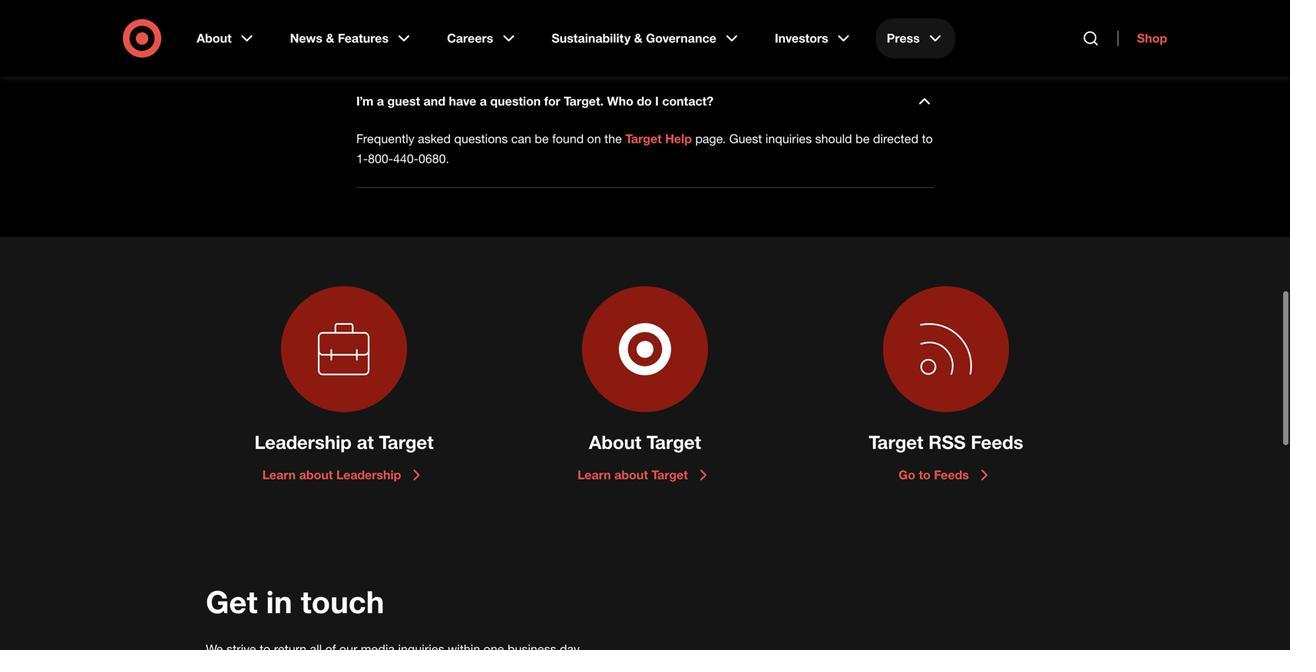 Task type: vqa. For each thing, say whether or not it's contained in the screenshot.
'the'
yes



Task type: describe. For each thing, give the bounding box(es) containing it.
who
[[607, 94, 633, 109]]

news
[[290, 31, 323, 46]]

learn about leadership link
[[262, 466, 426, 485]]

store,
[[638, 17, 668, 32]]

news & features link
[[279, 18, 424, 58]]

target up go
[[869, 431, 923, 453]]

1-
[[356, 151, 368, 166]]

0 horizontal spatial at
[[357, 431, 374, 453]]

800-
[[368, 151, 393, 166]]

0 vertical spatial leadership
[[254, 431, 352, 453]]

guest
[[387, 94, 420, 109]]

should
[[815, 131, 852, 146]]

leadership at target
[[254, 431, 434, 453]]

target help link
[[625, 131, 692, 146]]

target up learn about leadership link
[[379, 431, 434, 453]]

about for about target
[[589, 431, 641, 453]]

1 vertical spatial in
[[266, 583, 292, 621]]

go
[[899, 468, 915, 483]]

& for governance
[[634, 31, 642, 46]]

about for leadership
[[299, 468, 333, 483]]

to inside "page. guest inquiries should be directed to 1-800-440-0680."
[[922, 131, 933, 146]]

a right "product"
[[591, 17, 597, 32]]

target down about target
[[652, 468, 688, 483]]

learn for leadership
[[262, 468, 296, 483]]

can
[[511, 131, 531, 146]]

product
[[530, 17, 573, 32]]

go to feeds link
[[899, 466, 994, 485]]

(612)
[[850, 17, 877, 32]]

are
[[390, 17, 407, 32]]

a right 'i'm'
[[377, 94, 384, 109]]

and
[[424, 94, 445, 109]]

target right the the at the left of page
[[625, 131, 662, 146]]

help
[[665, 131, 692, 146]]

hotline
[[794, 17, 833, 32]]

on
[[587, 131, 601, 146]]

question
[[490, 94, 541, 109]]

7500.
[[356, 37, 387, 52]]

a right have
[[480, 94, 487, 109]]

a right selling
[[520, 17, 527, 32]]

interested
[[410, 17, 466, 32]]

news & features
[[290, 31, 389, 46]]

press link
[[876, 18, 955, 58]]

page.
[[695, 131, 726, 146]]

440-
[[393, 151, 418, 166]]

shop link
[[1118, 31, 1167, 46]]

careers link
[[436, 18, 529, 58]]

investors
[[775, 31, 828, 46]]

1 vertical spatial leadership
[[336, 468, 401, 483]]

i'm
[[356, 94, 374, 109]]

vendor
[[752, 17, 791, 32]]

press
[[887, 31, 920, 46]]

i
[[655, 94, 659, 109]]

our
[[694, 17, 712, 32]]

& for features
[[326, 31, 334, 46]]

inquiries
[[766, 131, 812, 146]]

contact?
[[662, 94, 714, 109]]

sustainability & governance
[[552, 31, 716, 46]]

about link
[[186, 18, 267, 58]]

touch
[[301, 583, 384, 621]]

target left store,
[[601, 17, 634, 32]]

about for about
[[197, 31, 232, 46]]

directed
[[873, 131, 919, 146]]

do
[[637, 94, 652, 109]]

i'm a guest and have a question for target. who do i contact? button
[[356, 92, 934, 111]]



Task type: locate. For each thing, give the bounding box(es) containing it.
to right directed
[[922, 131, 933, 146]]

if you are interested in selling a product at a target store, call our target vendor hotline at (612) 696- 7500.
[[356, 17, 906, 52]]

0 vertical spatial feeds
[[971, 431, 1023, 453]]

& left governance
[[634, 31, 642, 46]]

1 vertical spatial feeds
[[934, 468, 969, 483]]

2 & from the left
[[634, 31, 642, 46]]

call
[[672, 17, 690, 32]]

1 horizontal spatial in
[[469, 17, 479, 32]]

1 horizontal spatial about
[[589, 431, 641, 453]]

the
[[604, 131, 622, 146]]

feeds for go to feeds
[[934, 468, 969, 483]]

target rss feeds
[[869, 431, 1023, 453]]

0 vertical spatial to
[[922, 131, 933, 146]]

0 horizontal spatial about
[[299, 468, 333, 483]]

target right our
[[715, 17, 749, 32]]

leadership up learn about leadership
[[254, 431, 352, 453]]

0 horizontal spatial learn
[[262, 468, 296, 483]]

a
[[520, 17, 527, 32], [591, 17, 597, 32], [377, 94, 384, 109], [480, 94, 487, 109]]

page. guest inquiries should be directed to 1-800-440-0680.
[[356, 131, 933, 166]]

2 about from the left
[[614, 468, 648, 483]]

0 horizontal spatial be
[[535, 131, 549, 146]]

target up learn about target link at the bottom
[[647, 431, 701, 453]]

have
[[449, 94, 476, 109]]

frequently
[[356, 131, 414, 146]]

1 horizontal spatial about
[[614, 468, 648, 483]]

1 horizontal spatial be
[[856, 131, 870, 146]]

be for found
[[535, 131, 549, 146]]

0 vertical spatial in
[[469, 17, 479, 32]]

& inside 'link'
[[326, 31, 334, 46]]

investors link
[[764, 18, 864, 58]]

0 vertical spatial about
[[197, 31, 232, 46]]

in
[[469, 17, 479, 32], [266, 583, 292, 621]]

1 be from the left
[[535, 131, 549, 146]]

in right get
[[266, 583, 292, 621]]

i'm a guest and have a question for target. who do i contact?
[[356, 94, 714, 109]]

learn about target
[[578, 468, 688, 483]]

1 vertical spatial to
[[919, 468, 931, 483]]

rss
[[928, 431, 966, 453]]

leadership down leadership at target at the left bottom of the page
[[336, 468, 401, 483]]

in left selling
[[469, 17, 479, 32]]

target
[[601, 17, 634, 32], [715, 17, 749, 32], [625, 131, 662, 146], [379, 431, 434, 453], [647, 431, 701, 453], [869, 431, 923, 453], [652, 468, 688, 483]]

learn down leadership at target at the left bottom of the page
[[262, 468, 296, 483]]

1 about from the left
[[299, 468, 333, 483]]

in inside "if you are interested in selling a product at a target store, call our target vendor hotline at (612) 696- 7500."
[[469, 17, 479, 32]]

2 horizontal spatial at
[[836, 17, 847, 32]]

learn for about
[[578, 468, 611, 483]]

be inside "page. guest inquiries should be directed to 1-800-440-0680."
[[856, 131, 870, 146]]

frequently asked questions can be found on the target help
[[356, 131, 692, 146]]

about down leadership at target at the left bottom of the page
[[299, 468, 333, 483]]

2 be from the left
[[856, 131, 870, 146]]

0680.
[[418, 151, 449, 166]]

be for directed
[[856, 131, 870, 146]]

1 horizontal spatial feeds
[[971, 431, 1023, 453]]

about down about target
[[614, 468, 648, 483]]

about for about
[[614, 468, 648, 483]]

get
[[206, 583, 258, 621]]

be right should
[[856, 131, 870, 146]]

sustainability & governance link
[[541, 18, 752, 58]]

0 horizontal spatial about
[[197, 31, 232, 46]]

about
[[299, 468, 333, 483], [614, 468, 648, 483]]

696-
[[881, 17, 906, 32]]

1 learn from the left
[[262, 468, 296, 483]]

to
[[922, 131, 933, 146], [919, 468, 931, 483]]

&
[[326, 31, 334, 46], [634, 31, 642, 46]]

1 & from the left
[[326, 31, 334, 46]]

learn
[[262, 468, 296, 483], [578, 468, 611, 483]]

2 learn from the left
[[578, 468, 611, 483]]

to right go
[[919, 468, 931, 483]]

0 horizontal spatial &
[[326, 31, 334, 46]]

found
[[552, 131, 584, 146]]

be right can
[[535, 131, 549, 146]]

governance
[[646, 31, 716, 46]]

at left (612)
[[836, 17, 847, 32]]

guest
[[729, 131, 762, 146]]

features
[[338, 31, 389, 46]]

selling
[[482, 17, 517, 32]]

0 horizontal spatial in
[[266, 583, 292, 621]]

1 vertical spatial about
[[589, 431, 641, 453]]

for
[[544, 94, 560, 109]]

get in touch
[[206, 583, 384, 621]]

about
[[197, 31, 232, 46], [589, 431, 641, 453]]

at up learn about leadership link
[[357, 431, 374, 453]]

feeds down rss
[[934, 468, 969, 483]]

at
[[577, 17, 587, 32], [836, 17, 847, 32], [357, 431, 374, 453]]

learn about leadership
[[262, 468, 401, 483]]

sustainability
[[552, 31, 631, 46]]

shop
[[1137, 31, 1167, 46]]

1 horizontal spatial &
[[634, 31, 642, 46]]

feeds right rss
[[971, 431, 1023, 453]]

learn about target link
[[578, 466, 713, 485]]

be
[[535, 131, 549, 146], [856, 131, 870, 146]]

at right "product"
[[577, 17, 587, 32]]

learn down about target
[[578, 468, 611, 483]]

0 horizontal spatial feeds
[[934, 468, 969, 483]]

& right news
[[326, 31, 334, 46]]

target.
[[564, 94, 604, 109]]

about target
[[589, 431, 701, 453]]

you
[[367, 17, 386, 32]]

careers
[[447, 31, 493, 46]]

feeds for target rss feeds
[[971, 431, 1023, 453]]

go to feeds
[[899, 468, 969, 483]]

1 horizontal spatial at
[[577, 17, 587, 32]]

if
[[356, 17, 363, 32]]

questions
[[454, 131, 508, 146]]

1 horizontal spatial learn
[[578, 468, 611, 483]]

leadership
[[254, 431, 352, 453], [336, 468, 401, 483]]

asked
[[418, 131, 451, 146]]

feeds
[[971, 431, 1023, 453], [934, 468, 969, 483]]



